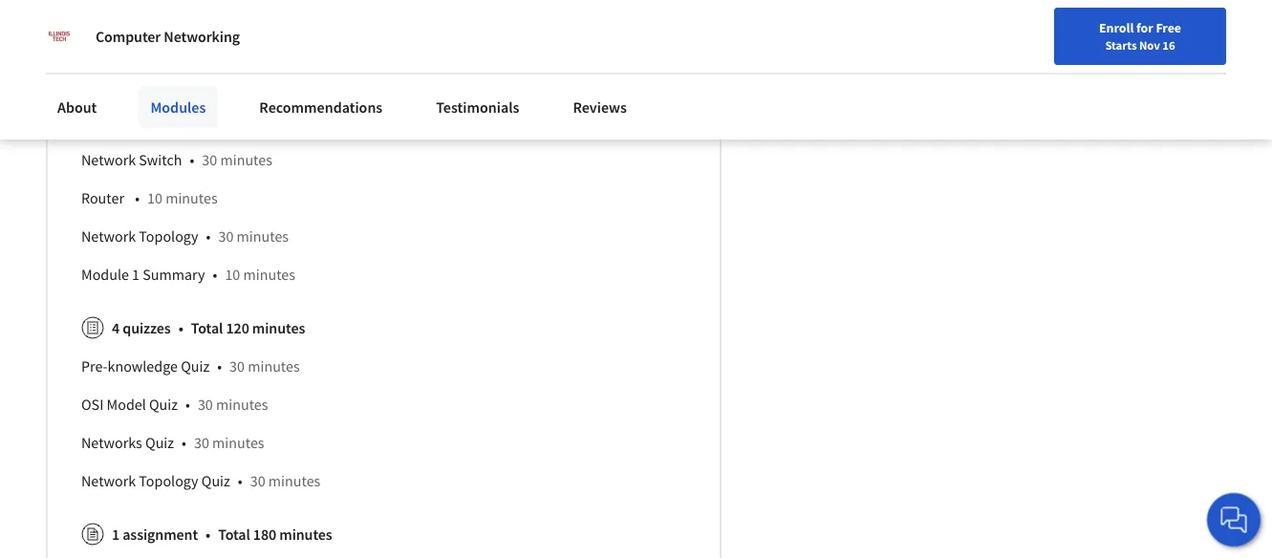 Task type: describe. For each thing, give the bounding box(es) containing it.
30 down suite
[[202, 150, 217, 169]]

summary
[[143, 265, 205, 284]]

30 up modules
[[166, 74, 181, 93]]

120
[[226, 319, 249, 338]]

minutes up • total 120 minutes
[[243, 265, 296, 284]]

testimonials link
[[425, 86, 531, 128]]

osi for osi model
[[81, 74, 104, 93]]

4
[[112, 319, 120, 338]]

knowledge
[[108, 357, 178, 376]]

quiz for knowledge
[[181, 357, 210, 376]]

network switch • 30 minutes
[[81, 150, 272, 169]]

quiz down osi model quiz • 30 minutes on the bottom of the page
[[145, 433, 174, 453]]

testimonials
[[436, 98, 520, 117]]

minutes down • total 120 minutes
[[248, 357, 300, 376]]

4 quizzes
[[112, 319, 171, 338]]

30 up 180
[[250, 472, 266, 491]]

model for •
[[107, 74, 146, 93]]

30 up network topology quiz • 30 minutes
[[194, 433, 209, 453]]

1 vertical spatial 1
[[112, 525, 120, 544]]

quizzes
[[123, 319, 171, 338]]

0 vertical spatial 10
[[245, 112, 261, 131]]

total for total 180 minutes
[[218, 525, 250, 544]]

switch
[[139, 150, 182, 169]]

computer networking
[[96, 27, 240, 46]]

• up module 1 summary • 10 minutes at the left
[[206, 227, 211, 246]]

180
[[253, 525, 277, 544]]

networking
[[164, 27, 240, 46]]

chat with us image
[[1219, 505, 1250, 536]]

modules
[[151, 98, 206, 117]]

modules link
[[139, 86, 217, 128]]

pre-
[[81, 357, 108, 376]]

topology for quiz
[[139, 472, 199, 491]]

reviews
[[573, 98, 627, 117]]

• right assignment
[[206, 525, 211, 544]]

module
[[81, 265, 129, 284]]

• right router
[[135, 189, 140, 208]]

module 1 summary • 10 minutes
[[81, 265, 296, 284]]

protocol
[[136, 112, 190, 131]]

for individuals
[[31, 10, 128, 29]]

career
[[824, 60, 861, 77]]

network for network topology
[[81, 227, 136, 246]]

quiz for topology
[[202, 472, 230, 491]]

minutes down pre-knowledge quiz • 30 minutes
[[216, 395, 268, 414]]

internet protocol suite
[[81, 112, 225, 131]]

router
[[81, 189, 124, 208]]

your
[[769, 60, 794, 77]]

minutes right 180
[[280, 525, 332, 544]]

networks quiz • 30 minutes
[[81, 433, 264, 453]]

recommendations
[[260, 98, 383, 117]]

• up • total 180 minutes
[[238, 472, 243, 491]]

• right requirements
[[238, 36, 243, 55]]

minutes down 10 minutes
[[220, 150, 272, 169]]

osi for osi model quiz
[[81, 395, 104, 414]]

requirements
[[141, 36, 231, 55]]

software requirements •
[[81, 36, 243, 55]]

• right summary at left
[[213, 265, 217, 284]]

16
[[1163, 37, 1176, 53]]

total for total 120 minutes
[[191, 319, 223, 338]]

• up modules
[[154, 74, 158, 93]]

minutes right 120
[[252, 319, 305, 338]]

minutes right suite
[[264, 112, 316, 131]]

about link
[[46, 86, 108, 128]]



Task type: vqa. For each thing, say whether or not it's contained in the screenshot.
topmost 10
yes



Task type: locate. For each thing, give the bounding box(es) containing it.
0 vertical spatial model
[[107, 74, 146, 93]]

network topology • 30 minutes
[[81, 227, 289, 246]]

1 vertical spatial topology
[[139, 472, 199, 491]]

starts
[[1106, 37, 1138, 53]]

10 up 120
[[225, 265, 240, 284]]

english
[[961, 60, 1007, 79]]

0 vertical spatial topology
[[139, 227, 199, 246]]

minutes up module 1 summary • 10 minutes at the left
[[237, 227, 289, 246]]

minutes up • total 180 minutes
[[269, 472, 321, 491]]

model up networks
[[107, 395, 146, 414]]

osi down pre-
[[81, 395, 104, 414]]

network down internet
[[81, 150, 136, 169]]

osi up about
[[81, 74, 104, 93]]

1 model from the top
[[107, 74, 146, 93]]

1 network from the top
[[81, 150, 136, 169]]

3 network from the top
[[81, 472, 136, 491]]

quiz up networks quiz • 30 minutes
[[149, 395, 178, 414]]

• total 120 minutes
[[179, 319, 305, 338]]

internet
[[81, 112, 133, 131]]

networks
[[81, 433, 142, 453]]

2 vertical spatial network
[[81, 472, 136, 491]]

minutes
[[184, 74, 236, 93], [264, 112, 316, 131], [220, 150, 272, 169], [166, 189, 218, 208], [237, 227, 289, 246], [243, 265, 296, 284], [252, 319, 305, 338], [248, 357, 300, 376], [216, 395, 268, 414], [212, 433, 264, 453], [269, 472, 321, 491], [280, 525, 332, 544]]

10 right suite
[[245, 112, 261, 131]]

0 horizontal spatial 10
[[147, 189, 163, 208]]

about
[[57, 98, 97, 117]]

illinois tech image
[[46, 23, 73, 50]]

total left 180
[[218, 525, 250, 544]]

2 model from the top
[[107, 395, 146, 414]]

30 down 120
[[230, 357, 245, 376]]

network for network topology quiz
[[81, 472, 136, 491]]

1 vertical spatial model
[[107, 395, 146, 414]]

reviews link
[[562, 86, 639, 128]]

• right quizzes
[[179, 319, 183, 338]]

minutes up network topology quiz • 30 minutes
[[212, 433, 264, 453]]

total left 120
[[191, 319, 223, 338]]

1 topology from the top
[[139, 227, 199, 246]]

enroll for free starts nov 16
[[1100, 19, 1182, 53]]

total
[[191, 319, 223, 338], [218, 525, 250, 544]]

10
[[245, 112, 261, 131], [147, 189, 163, 208], [225, 265, 240, 284]]

computer
[[96, 27, 161, 46]]

new
[[797, 60, 822, 77]]

nov
[[1140, 37, 1161, 53]]

network up module
[[81, 227, 136, 246]]

topology for •
[[139, 227, 199, 246]]

• down • total 120 minutes
[[217, 357, 222, 376]]

1 left assignment
[[112, 525, 120, 544]]

coursera image
[[23, 54, 144, 84]]

•
[[238, 36, 243, 55], [154, 74, 158, 93], [190, 150, 194, 169], [135, 189, 140, 208], [206, 227, 211, 246], [213, 265, 217, 284], [179, 319, 183, 338], [217, 357, 222, 376], [186, 395, 190, 414], [182, 433, 186, 453], [238, 472, 243, 491], [206, 525, 211, 544]]

2 horizontal spatial 10
[[245, 112, 261, 131]]

• right switch
[[190, 150, 194, 169]]

network for network switch
[[81, 150, 136, 169]]

quiz
[[181, 357, 210, 376], [149, 395, 178, 414], [145, 433, 174, 453], [202, 472, 230, 491]]

router • 10 minutes
[[81, 189, 218, 208]]

pre-knowledge quiz • 30 minutes
[[81, 357, 300, 376]]

30
[[166, 74, 181, 93], [202, 150, 217, 169], [218, 227, 234, 246], [230, 357, 245, 376], [198, 395, 213, 414], [194, 433, 209, 453], [250, 472, 266, 491]]

topology up summary at left
[[139, 227, 199, 246]]

• down osi model quiz • 30 minutes on the bottom of the page
[[182, 433, 186, 453]]

osi
[[81, 74, 104, 93], [81, 395, 104, 414]]

2 osi from the top
[[81, 395, 104, 414]]

1 vertical spatial 10
[[147, 189, 163, 208]]

english button
[[926, 38, 1042, 100]]

2 vertical spatial 10
[[225, 265, 240, 284]]

topology down networks quiz • 30 minutes
[[139, 472, 199, 491]]

2 network from the top
[[81, 227, 136, 246]]

0 vertical spatial 1
[[132, 265, 140, 284]]

network down networks
[[81, 472, 136, 491]]

1 horizontal spatial 1
[[132, 265, 140, 284]]

10 minutes
[[245, 112, 316, 131]]

1 vertical spatial total
[[218, 525, 250, 544]]

recommendations link
[[248, 86, 394, 128]]

find
[[741, 60, 766, 77]]

quiz up osi model quiz • 30 minutes on the bottom of the page
[[181, 357, 210, 376]]

model down "software"
[[107, 74, 146, 93]]

minutes up suite
[[184, 74, 236, 93]]

quiz down networks quiz • 30 minutes
[[202, 472, 230, 491]]

network
[[81, 150, 136, 169], [81, 227, 136, 246], [81, 472, 136, 491]]

shopping cart: 1 item image
[[880, 53, 917, 83]]

1 vertical spatial network
[[81, 227, 136, 246]]

1 osi from the top
[[81, 74, 104, 93]]

software
[[81, 36, 138, 55]]

quiz for model
[[149, 395, 178, 414]]

None search field
[[273, 50, 502, 88]]

for
[[31, 10, 52, 29]]

assignment
[[123, 525, 198, 544]]

2 topology from the top
[[139, 472, 199, 491]]

osi model quiz • 30 minutes
[[81, 395, 268, 414]]

enroll
[[1100, 19, 1135, 36]]

individuals
[[55, 10, 128, 29]]

suite
[[193, 112, 225, 131]]

30 down pre-knowledge quiz • 30 minutes
[[198, 395, 213, 414]]

for
[[1137, 19, 1154, 36]]

find your new career
[[741, 60, 861, 77]]

• down pre-knowledge quiz • 30 minutes
[[186, 395, 190, 414]]

0 vertical spatial osi
[[81, 74, 104, 93]]

0 horizontal spatial 1
[[112, 525, 120, 544]]

show notifications image
[[1069, 62, 1092, 85]]

30 up module 1 summary • 10 minutes at the left
[[218, 227, 234, 246]]

model
[[107, 74, 146, 93], [107, 395, 146, 414]]

free
[[1157, 19, 1182, 36]]

1
[[132, 265, 140, 284], [112, 525, 120, 544]]

1 assignment
[[112, 525, 198, 544]]

1 right module
[[132, 265, 140, 284]]

minutes up network topology • 30 minutes on the top left of the page
[[166, 189, 218, 208]]

0 vertical spatial network
[[81, 150, 136, 169]]

0 vertical spatial total
[[191, 319, 223, 338]]

model for quiz
[[107, 395, 146, 414]]

topology
[[139, 227, 199, 246], [139, 472, 199, 491]]

• total 180 minutes
[[206, 525, 332, 544]]

find your new career link
[[732, 57, 871, 81]]

1 horizontal spatial 10
[[225, 265, 240, 284]]

network topology quiz • 30 minutes
[[81, 472, 321, 491]]

osi model • 30 minutes
[[81, 74, 236, 93]]

1 vertical spatial osi
[[81, 395, 104, 414]]

10 down switch
[[147, 189, 163, 208]]



